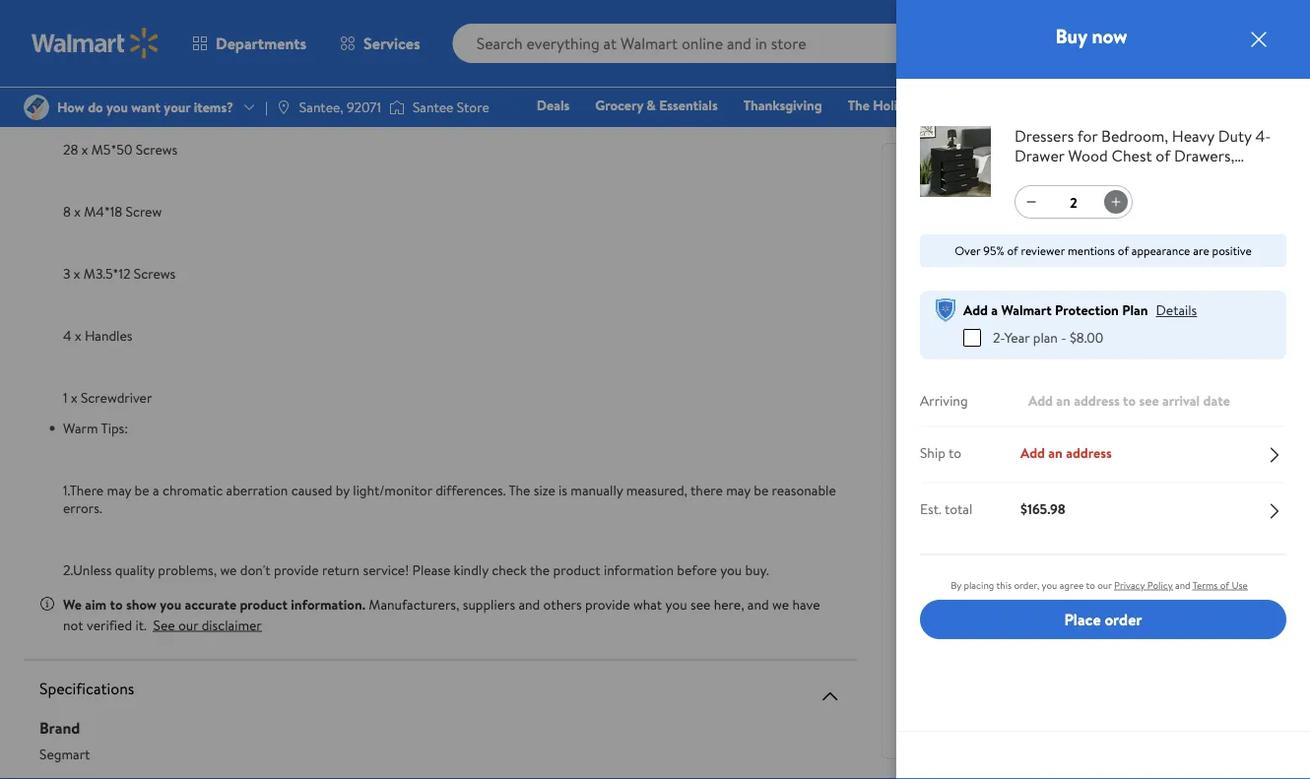 Task type: vqa. For each thing, say whether or not it's contained in the screenshot.
a within Buy now dialog
yes



Task type: describe. For each thing, give the bounding box(es) containing it.
date
[[1204, 391, 1231, 410]]

x for screwdriver
[[71, 388, 77, 407]]

we inside manufacturers, suppliers and others provide what you see here, and we have not verified it.
[[773, 595, 790, 614]]

black
[[1012, 352, 1044, 371]]

shipping arrives nov 17 free
[[921, 465, 994, 516]]

there
[[691, 481, 723, 500]]

free
[[946, 499, 969, 516]]

you inside manufacturers, suppliers and others provide what you see here, and we have not verified it.
[[666, 595, 688, 614]]

screwdriver
[[81, 388, 152, 407]]

-
[[1062, 328, 1067, 347]]

2 inside 2 "button"
[[1267, 22, 1273, 39]]

details inside buy now dialog
[[1157, 301, 1198, 320]]

1.there
[[63, 481, 104, 500]]

add to cart button
[[1088, 245, 1270, 284]]

placing
[[964, 579, 995, 592]]

Walmart Site-Wide search field
[[453, 24, 971, 63]]

place order button
[[921, 600, 1287, 640]]

to right 'ship'
[[949, 443, 962, 462]]

screws for 28 x m5*50 screws
[[136, 139, 178, 159]]

grocery & essentials
[[596, 96, 718, 115]]

when
[[928, 209, 955, 226]]

available for delivery
[[1201, 484, 1244, 500]]

to right item?
[[1124, 391, 1137, 410]]

have
[[793, 595, 820, 614]]

add an address link
[[1021, 443, 1112, 462]]

not
[[63, 615, 83, 635]]

x for m4*18
[[74, 201, 81, 221]]

it.
[[135, 615, 147, 635]]

aberration
[[226, 481, 288, 500]]

arriving
[[921, 391, 968, 410]]

before
[[677, 560, 717, 579]]

privacy policy link
[[1115, 579, 1173, 592]]

arrival
[[1163, 391, 1201, 410]]

a inside 1.there may be a chromatic aberration caused by light/monitor differences. the size is manually measured, there may be reasonable errors.
[[153, 481, 159, 500]]

a inside buy now dialog
[[992, 301, 998, 320]]

walmart+
[[1219, 123, 1278, 142]]

problems,
[[158, 560, 217, 579]]

information.
[[291, 595, 366, 614]]

walmart for a
[[1002, 301, 1052, 320]]

don't
[[240, 560, 271, 579]]

handles
[[85, 326, 133, 345]]

1 horizontal spatial :
[[974, 352, 978, 371]]

to right aim
[[110, 595, 123, 614]]

want
[[994, 387, 1032, 411]]

verified
[[87, 615, 132, 635]]

8
[[63, 201, 71, 221]]

segmart
[[39, 744, 90, 764]]

Search search field
[[453, 24, 971, 63]]

warm
[[63, 419, 98, 438]]

$82.99
[[960, 165, 1040, 204]]

0 horizontal spatial we
[[220, 560, 237, 579]]

edit
[[1184, 315, 1208, 334]]

cart
[[1191, 253, 1218, 275]]

learn more about strikethrough prices image
[[1096, 182, 1111, 197]]

pickup
[[1065, 465, 1104, 485]]

1 vertical spatial our
[[178, 615, 198, 635]]

santee,
[[972, 541, 1017, 561]]

est.
[[921, 499, 942, 518]]

edit selections button
[[1184, 315, 1270, 334]]

walmart image
[[32, 28, 160, 59]]

buy inside "button"
[[961, 253, 986, 275]]

see our disclaimer
[[153, 615, 262, 635]]

x for handles
[[75, 326, 81, 345]]

address for add an address
[[1067, 443, 1112, 462]]

17
[[985, 484, 994, 500]]

add for add an address
[[1021, 443, 1046, 462]]

we
[[63, 595, 82, 614]]

95%
[[984, 242, 1005, 259]]

m3.5*12
[[84, 263, 130, 283]]

positive
[[1213, 242, 1252, 259]]

registry
[[1051, 123, 1102, 142]]

suppliers
[[463, 595, 516, 614]]

to inside button
[[1172, 253, 1187, 275]]

fashion
[[980, 123, 1026, 142]]

0 horizontal spatial product
[[240, 595, 288, 614]]

over
[[955, 242, 981, 259]]

0 horizontal spatial provide
[[274, 560, 319, 579]]

not for delivery
[[1178, 484, 1198, 500]]

to right "agree"
[[1086, 579, 1096, 592]]

return policy details
[[930, 722, 1059, 741]]

terms
[[1193, 579, 1219, 592]]

address for add an address to see arrival date
[[1074, 391, 1120, 410]]

the inside the 'the holiday shop' link
[[848, 96, 870, 115]]

service!
[[363, 560, 409, 579]]

others
[[544, 595, 582, 614]]

includes
[[116, 15, 165, 34]]

you inside buy now dialog
[[1042, 579, 1058, 592]]

quality
[[115, 560, 155, 579]]

size : 4-drawer
[[898, 317, 988, 336]]

2 inside buy now dialog
[[1071, 192, 1078, 212]]

mentions
[[1068, 242, 1116, 259]]

1 horizontal spatial product
[[553, 560, 601, 579]]

ship to
[[921, 443, 962, 462]]

0 horizontal spatial details
[[1018, 722, 1059, 741]]

add a walmart protection plan details
[[964, 301, 1198, 320]]

specifications
[[39, 678, 134, 700]]

0 horizontal spatial of
[[1008, 242, 1019, 259]]

see
[[153, 615, 175, 635]]

by for fulfilled
[[974, 637, 986, 654]]

now inside buy now dialog
[[1092, 22, 1128, 50]]

0 vertical spatial :
[[922, 317, 926, 336]]

28 x m5*50 screws
[[63, 139, 178, 159]]

intent image for pickup image
[[1069, 433, 1100, 464]]

use
[[1232, 579, 1248, 592]]

essentials
[[660, 96, 718, 115]]

4- for :
[[930, 317, 944, 336]]

add for add a walmart protection plan details
[[964, 301, 989, 320]]

and inside buy now dialog
[[1176, 579, 1191, 592]]

2.unless quality problems, we don't provide return service! please kindly check the product information before you buy.
[[63, 560, 770, 579]]

agree
[[1060, 579, 1084, 592]]

x for 4-
[[71, 77, 77, 96]]

by inside 1.there may be a chromatic aberration caused by light/monitor differences. the size is manually measured, there may be reasonable errors.
[[336, 481, 350, 500]]

ship
[[921, 443, 946, 462]]

total
[[945, 499, 973, 518]]

here,
[[714, 595, 745, 614]]

now $82.99
[[898, 165, 1040, 204]]

3 x m3.5*12 screws
[[63, 263, 176, 283]]

information
[[604, 560, 674, 579]]

light/monitor
[[353, 481, 432, 500]]



Task type: locate. For each thing, give the bounding box(es) containing it.
the inside 1.there may be a chromatic aberration caused by light/monitor differences. the size is manually measured, there may be reasonable errors.
[[509, 481, 531, 500]]

1 horizontal spatial details button
[[1157, 301, 1198, 320]]

1 vertical spatial product
[[240, 595, 288, 614]]

0 vertical spatial product
[[553, 560, 601, 579]]

1 vertical spatial 4-
[[930, 317, 944, 336]]

our left privacy
[[1098, 579, 1112, 592]]

see left arrival
[[1140, 391, 1160, 410]]

buy now down purchased
[[961, 253, 1018, 275]]

1 horizontal spatial 2
[[1267, 22, 1273, 39]]

1 horizontal spatial buy now
[[1056, 22, 1128, 50]]

of right 95%
[[1008, 242, 1019, 259]]

1 horizontal spatial of
[[1118, 242, 1129, 259]]

details
[[1157, 301, 1198, 320], [1018, 722, 1059, 741]]

walmart up 2-year plan - $8.00 element
[[1002, 301, 1052, 320]]

1 vertical spatial drawer
[[944, 317, 988, 336]]

1 horizontal spatial available
[[1201, 484, 1244, 500]]

grocery
[[596, 96, 644, 115]]

and left others
[[519, 595, 540, 614]]

0 vertical spatial drawer
[[94, 77, 138, 96]]

3
[[63, 263, 70, 283]]

0 horizontal spatial 4-
[[81, 77, 94, 96]]

0 vertical spatial buy now
[[1056, 22, 1128, 50]]

see left here,
[[691, 595, 711, 614]]

the left size
[[509, 481, 531, 500]]

what
[[634, 595, 662, 614]]

not inside delivery not available
[[1178, 484, 1198, 500]]

see inside manufacturers, suppliers and others provide what you see here, and we have not verified it.
[[691, 595, 711, 614]]

policy
[[974, 722, 1010, 741]]

1 vertical spatial the
[[509, 481, 531, 500]]

1 vertical spatial details button
[[1018, 722, 1059, 741]]

1 vertical spatial now
[[990, 253, 1018, 275]]

actual
[[898, 352, 937, 371]]

x down walmart image
[[71, 77, 77, 96]]

x right 8
[[74, 201, 81, 221]]

manually
[[571, 481, 623, 500]]

1 may from the left
[[107, 481, 131, 500]]

by
[[951, 579, 962, 592]]

buy now inside "button"
[[961, 253, 1018, 275]]

may right there
[[727, 481, 751, 500]]

of left "use"
[[1221, 579, 1230, 592]]

an for add an address to see arrival date
[[1057, 391, 1071, 410]]

2 available from the left
[[1201, 484, 1244, 500]]

place
[[1065, 609, 1101, 631]]

delivery for not
[[1186, 465, 1236, 485]]

add left are
[[1140, 253, 1169, 275]]

increase quantity dressers for bedroom, heavy duty 4-drawer wood chest of drawers, modern storage bedroom chest for kids room, black vertical storage cabinet for bathroom, closet, entryway, hallway, nursery, l2027, current quantity 2 image
[[1109, 194, 1125, 210]]

screws for 3 x m3.5*12 screws
[[134, 263, 176, 283]]

1 down walmart image
[[63, 77, 68, 96]]

shop
[[922, 96, 953, 115]]

specifications image
[[819, 685, 842, 708]]

and right here,
[[748, 595, 769, 614]]

1 vertical spatial provide
[[585, 595, 630, 614]]

disclaimer
[[202, 615, 262, 635]]

4
[[63, 326, 72, 345]]

thanksgiving link
[[735, 95, 832, 116]]

you up see
[[160, 595, 181, 614]]

and
[[1176, 579, 1191, 592], [519, 595, 540, 614], [748, 595, 769, 614]]

0 horizontal spatial :
[[922, 317, 926, 336]]

deals link
[[528, 95, 579, 116]]

walmart down soft
[[988, 637, 1031, 654]]

0 vertical spatial the
[[848, 96, 870, 115]]

arrives
[[921, 484, 958, 500]]

now inside buy now "button"
[[990, 253, 1018, 275]]

1 horizontal spatial be
[[754, 481, 769, 500]]

online
[[1013, 209, 1044, 226]]

return
[[322, 560, 360, 579]]

holiday
[[873, 96, 919, 115]]

1 horizontal spatial 4-
[[930, 317, 944, 336]]

1 vertical spatial :
[[974, 352, 978, 371]]

by right caused
[[336, 481, 350, 500]]

0 vertical spatial delivery
[[1186, 465, 1236, 485]]

add for add an address to see arrival date
[[1029, 391, 1054, 410]]

0 horizontal spatial 2
[[1071, 192, 1078, 212]]

chromatic
[[163, 481, 223, 500]]

1 vertical spatial see
[[691, 595, 711, 614]]

our right see
[[178, 615, 198, 635]]

0 vertical spatial now
[[1092, 22, 1128, 50]]

walmart inside buy now dialog
[[1002, 301, 1052, 320]]

1 for 1 x 4-drawer dresser
[[63, 77, 68, 96]]

add an address
[[1021, 443, 1112, 462]]

available down date in the bottom right of the page
[[1201, 484, 1244, 500]]

details button right policy
[[1018, 722, 1059, 741]]

accurate
[[185, 595, 237, 614]]

by for sold
[[959, 602, 973, 621]]

you left buy.
[[721, 560, 742, 579]]

1 vertical spatial screws
[[134, 263, 176, 283]]

caused
[[291, 481, 333, 500]]

buy inside dialog
[[1056, 22, 1088, 50]]

4- down walmart image
[[81, 77, 94, 96]]

1 horizontal spatial a
[[992, 301, 998, 320]]

x for m3.5*12
[[74, 263, 80, 283]]

intent image for shipping image
[[942, 433, 974, 464]]

add up 2-year plan - $8.00 "checkbox"
[[964, 301, 989, 320]]

0 horizontal spatial may
[[107, 481, 131, 500]]

walmart for by
[[988, 637, 1031, 654]]

are
[[1194, 242, 1210, 259]]

0 horizontal spatial buy now
[[961, 253, 1018, 275]]

1 x screwdriver
[[63, 388, 152, 407]]

1 vertical spatial we
[[773, 595, 790, 614]]

manufacturers, suppliers and others provide what you see here, and we have not verified it.
[[63, 595, 820, 635]]

x right 28
[[82, 139, 88, 159]]

0 horizontal spatial drawer
[[94, 77, 138, 96]]

1 vertical spatial address
[[1067, 443, 1112, 462]]

screw
[[126, 201, 162, 221]]

1 vertical spatial 1
[[63, 388, 68, 407]]

delivery for to
[[898, 541, 948, 561]]

1 horizontal spatial buy
[[1056, 22, 1088, 50]]

: up actual
[[922, 317, 926, 336]]

close panel image
[[1248, 28, 1271, 51]]

buy down price when purchased online
[[961, 253, 986, 275]]

drawer down walmart image
[[94, 77, 138, 96]]

package
[[63, 15, 112, 34]]

measured,
[[627, 481, 688, 500]]

0 horizontal spatial be
[[135, 481, 149, 500]]

not down add an address
[[1051, 484, 1071, 500]]

$8.00
[[1070, 328, 1104, 347]]

2.unless
[[63, 560, 112, 579]]

x right 3
[[74, 263, 80, 283]]

edit selections
[[1184, 315, 1270, 334]]

fashion link
[[971, 122, 1035, 143]]

be left "reasonable"
[[754, 481, 769, 500]]

we left the have
[[773, 595, 790, 614]]

1 horizontal spatial delivery
[[1186, 465, 1236, 485]]

brand segmart
[[39, 717, 90, 764]]

2 1 from the top
[[63, 388, 68, 407]]

buy now dialog
[[897, 0, 1311, 780]]

do
[[938, 387, 958, 411]]

details button
[[1157, 301, 1198, 320], [1018, 722, 1059, 741]]

product
[[553, 560, 601, 579], [240, 595, 288, 614]]

0 vertical spatial details
[[1157, 301, 1198, 320]]

0 vertical spatial details button
[[1157, 301, 1198, 320]]

delivery
[[1186, 465, 1236, 485], [898, 541, 948, 561]]

purchased
[[958, 209, 1010, 226]]

drawer left "2-"
[[944, 317, 988, 336]]

an left item?
[[1057, 391, 1071, 410]]

available inside pickup not available
[[1074, 484, 1117, 500]]

0 vertical spatial walmart
[[1002, 301, 1052, 320]]

0 vertical spatial an
[[1057, 391, 1071, 410]]

delivery down est.
[[898, 541, 948, 561]]

0 horizontal spatial available
[[1074, 484, 1117, 500]]

available for pickup
[[1074, 484, 1117, 500]]

2-year plan - $8.00
[[993, 328, 1104, 347]]

decrease quantity dressers for bedroom, heavy duty 4-drawer wood chest of drawers, modern storage bedroom chest for kids room, black vertical storage cabinet for bathroom, closet, entryway, hallway, nursery, l2027, current quantity 2 image
[[1024, 194, 1040, 210]]

1 horizontal spatial see
[[1140, 391, 1160, 410]]

0 vertical spatial screws
[[136, 139, 178, 159]]

: down 2-year plan - $8.00 "checkbox"
[[974, 352, 978, 371]]

8 x m4*18 screw
[[63, 201, 162, 221]]

details right policy
[[1018, 722, 1059, 741]]

2-year plan - $8.00 element
[[964, 328, 1104, 348]]

not inside pickup not available
[[1051, 484, 1071, 500]]

1 not from the left
[[1051, 484, 1071, 500]]

0 horizontal spatial now
[[990, 253, 1018, 275]]

1 vertical spatial a
[[153, 481, 159, 500]]

buy up registry
[[1056, 22, 1088, 50]]

4 x handles
[[63, 326, 133, 345]]

1 horizontal spatial drawer
[[944, 317, 988, 336]]

of right mentions
[[1118, 242, 1129, 259]]

0 vertical spatial our
[[1098, 579, 1112, 592]]

add down black on the top right of page
[[1029, 391, 1054, 410]]

2 may from the left
[[727, 481, 751, 500]]

0 vertical spatial address
[[1074, 391, 1120, 410]]

1 1 from the top
[[63, 77, 68, 96]]

buy now up registry
[[1056, 22, 1128, 50]]

2 not from the left
[[1178, 484, 1198, 500]]

available down intent image for pickup
[[1074, 484, 1117, 500]]

provide right don't
[[274, 560, 319, 579]]

1 horizontal spatial provide
[[585, 595, 630, 614]]

1 vertical spatial delivery
[[898, 541, 948, 561]]

a left chromatic
[[153, 481, 159, 500]]

0 vertical spatial see
[[1140, 391, 1160, 410]]

1 vertical spatial walmart
[[988, 637, 1031, 654]]

to left the cart
[[1172, 253, 1187, 275]]

inc.
[[1013, 602, 1041, 621]]

nov
[[961, 484, 982, 500]]

policy
[[1148, 579, 1173, 592]]

by right fulfilled
[[974, 637, 986, 654]]

0 horizontal spatial and
[[519, 595, 540, 614]]

a up "2-"
[[992, 301, 998, 320]]

the left holiday
[[848, 96, 870, 115]]

address right "your"
[[1074, 391, 1120, 410]]

1.there may be a chromatic aberration caused by light/monitor differences. the size is manually measured, there may be reasonable errors.
[[63, 481, 836, 517]]

1 vertical spatial 2
[[1071, 192, 1078, 212]]

0 vertical spatial buy
[[1056, 22, 1088, 50]]

0 horizontal spatial our
[[178, 615, 198, 635]]

kindly
[[454, 560, 489, 579]]

now
[[1092, 22, 1128, 50], [990, 253, 1018, 275]]

you right do at the right
[[962, 387, 990, 411]]

0 horizontal spatial delivery
[[898, 541, 948, 561]]

drawer for :
[[944, 317, 988, 336]]

0 horizontal spatial details button
[[1018, 722, 1059, 741]]

2-Year plan - $8.00 checkbox
[[964, 329, 982, 347]]

available inside delivery not available
[[1201, 484, 1244, 500]]

0 horizontal spatial not
[[1051, 484, 1071, 500]]

provide inside manufacturers, suppliers and others provide what you see here, and we have not verified it.
[[585, 595, 630, 614]]

0 vertical spatial 2
[[1267, 22, 1273, 39]]

1 up warm
[[63, 388, 68, 407]]

delivery not available
[[1178, 465, 1244, 500]]

details button right 'plan'
[[1157, 301, 1198, 320]]

delivery inside delivery not available
[[1186, 465, 1236, 485]]

screws right m3.5*12
[[134, 263, 176, 283]]

our inside buy now dialog
[[1098, 579, 1112, 592]]

one debit
[[1127, 123, 1194, 142]]

over 95% of reviewer mentions of appearance are positive
[[955, 242, 1252, 259]]

dresser
[[141, 77, 188, 96]]

1 vertical spatial buy
[[961, 253, 986, 275]]

buy.
[[746, 560, 770, 579]]

price when purchased online
[[898, 209, 1044, 226]]

2 horizontal spatial of
[[1221, 579, 1230, 592]]

1 horizontal spatial not
[[1178, 484, 1198, 500]]

1 horizontal spatial our
[[1098, 579, 1112, 592]]

est. total
[[921, 499, 973, 518]]

add inside button
[[1140, 253, 1169, 275]]

0 horizontal spatial buy
[[961, 253, 986, 275]]

an
[[1057, 391, 1071, 410], [1049, 443, 1063, 462]]

screws right m5*50
[[136, 139, 178, 159]]

1 horizontal spatial now
[[1092, 22, 1128, 50]]

color
[[941, 352, 974, 371]]

this
[[997, 579, 1012, 592]]

1 horizontal spatial may
[[727, 481, 751, 500]]

drawer for x
[[94, 77, 138, 96]]

product right the
[[553, 560, 601, 579]]

1 vertical spatial buy now
[[961, 253, 1018, 275]]

warm tips:
[[63, 419, 128, 438]]

address up pickup on the right bottom of page
[[1067, 443, 1112, 462]]

1 vertical spatial details
[[1018, 722, 1059, 741]]

plan
[[1123, 301, 1149, 320]]

provide left what
[[585, 595, 630, 614]]

0 horizontal spatial the
[[509, 481, 531, 500]]

4- for x
[[81, 77, 94, 96]]

we left don't
[[220, 560, 237, 579]]

not
[[1051, 484, 1071, 500], [1178, 484, 1198, 500]]

1 available from the left
[[1074, 484, 1117, 500]]

x up warm
[[71, 388, 77, 407]]

buy now inside dialog
[[1056, 22, 1128, 50]]

delivery down date in the bottom right of the page
[[1186, 465, 1236, 485]]

2 horizontal spatial and
[[1176, 579, 1191, 592]]

x right 4
[[75, 326, 81, 345]]

you left "agree"
[[1042, 579, 1058, 592]]

0 vertical spatial 1
[[63, 77, 68, 96]]

fulfilled by walmart
[[930, 637, 1031, 654]]

add for add to cart
[[1140, 253, 1169, 275]]

an for add an address
[[1049, 443, 1063, 462]]

delivery to santee, 92071
[[898, 541, 1055, 561]]

actual color :
[[898, 352, 978, 371]]

differences.
[[436, 481, 506, 500]]

2 be from the left
[[754, 481, 769, 500]]

how do you want your item?
[[898, 387, 1118, 411]]

1 horizontal spatial details
[[1157, 301, 1198, 320]]

0 vertical spatial by
[[336, 481, 350, 500]]

0 vertical spatial we
[[220, 560, 237, 579]]

see inside buy now dialog
[[1140, 391, 1160, 410]]

1 vertical spatial by
[[959, 602, 973, 621]]

not for pickup
[[1051, 484, 1071, 500]]

4- right size
[[930, 317, 944, 336]]

1 for 1 x screwdriver
[[63, 388, 68, 407]]

product down don't
[[240, 595, 288, 614]]

may right the 1.there
[[107, 481, 131, 500]]

appearance
[[1132, 242, 1191, 259]]

buy now button
[[898, 245, 1080, 284]]

details right 'plan'
[[1157, 301, 1198, 320]]

see our disclaimer button
[[153, 615, 262, 635]]

0 vertical spatial a
[[992, 301, 998, 320]]

0 horizontal spatial see
[[691, 595, 711, 614]]

grocery & essentials link
[[587, 95, 727, 116]]

by right sold
[[959, 602, 973, 621]]

1 horizontal spatial and
[[748, 595, 769, 614]]

aim
[[85, 595, 107, 614]]

1 be from the left
[[135, 481, 149, 500]]

1 horizontal spatial we
[[773, 595, 790, 614]]

available
[[1074, 484, 1117, 500], [1201, 484, 1244, 500]]

you right what
[[666, 595, 688, 614]]

buy now
[[1056, 22, 1128, 50], [961, 253, 1018, 275]]

add left intent image for pickup
[[1021, 443, 1046, 462]]

we aim to show you accurate product information.
[[63, 595, 366, 614]]

not down arrival
[[1178, 484, 1198, 500]]

to up by
[[951, 541, 964, 561]]

0 horizontal spatial a
[[153, 481, 159, 500]]

we
[[220, 560, 237, 579], [773, 595, 790, 614]]

legal information image
[[1048, 209, 1064, 225]]

fulfilled
[[930, 637, 971, 654]]

be left chromatic
[[135, 481, 149, 500]]

1 vertical spatial an
[[1049, 443, 1063, 462]]

2 vertical spatial by
[[974, 637, 986, 654]]

1 horizontal spatial the
[[848, 96, 870, 115]]

x for m5*50
[[82, 139, 88, 159]]

a
[[992, 301, 998, 320], [153, 481, 159, 500]]

0 vertical spatial provide
[[274, 560, 319, 579]]

an left intent image for pickup
[[1049, 443, 1063, 462]]

and left terms
[[1176, 579, 1191, 592]]

0 vertical spatial 4-
[[81, 77, 94, 96]]



